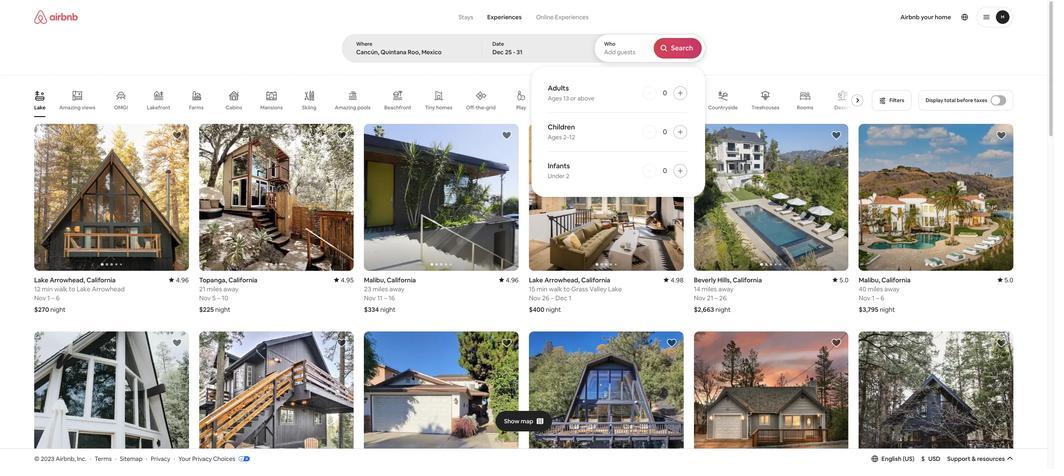 Task type: locate. For each thing, give the bounding box(es) containing it.
2 walk from the left
[[549, 285, 562, 293]]

off-
[[466, 104, 476, 111]]

4.96 for lake arrowhead, california 12 min walk to lake arrowhead nov 1 – 6 $270 night
[[176, 276, 189, 284]]

1 walk from the left
[[54, 285, 67, 293]]

tiny homes
[[425, 104, 452, 111]]

1 horizontal spatial privacy
[[192, 455, 212, 463]]

0 vertical spatial dec
[[492, 48, 504, 56]]

1 horizontal spatial 6
[[881, 294, 884, 302]]

stays
[[459, 13, 473, 21]]

2 to from the left
[[564, 285, 570, 293]]

arrowhead, for lake
[[50, 276, 85, 284]]

©
[[34, 455, 39, 463]]

min right 15
[[537, 285, 547, 293]]

experiences button
[[480, 9, 529, 26]]

your privacy choices link
[[178, 455, 250, 464]]

– inside the lake arrowhead, california 15 min walk to grass valley lake nov 26 – dec 1 $400 night
[[551, 294, 554, 302]]

miles for 23
[[373, 285, 388, 293]]

away inside malibu, california 23 miles away nov 11 – 16 $334 night
[[389, 285, 404, 293]]

away down hills,
[[718, 285, 733, 293]]

0 horizontal spatial add to wishlist: lake arrowhead, california image
[[172, 130, 182, 141]]

25
[[505, 48, 512, 56]]

miles up 11
[[373, 285, 388, 293]]

add to wishlist: beverly hills, california image
[[831, 130, 842, 141]]

1 min from the left
[[42, 285, 53, 293]]

walk right 15
[[549, 285, 562, 293]]

miles
[[207, 285, 222, 293], [373, 285, 388, 293], [702, 285, 717, 293], [868, 285, 883, 293]]

2 arrowhead, from the left
[[544, 276, 580, 284]]

away up 16
[[389, 285, 404, 293]]

· right terms
[[115, 455, 116, 463]]

0 horizontal spatial 4.96
[[176, 276, 189, 284]]

1 1 from the left
[[47, 294, 50, 302]]

4 california from the left
[[387, 276, 416, 284]]

4.96 out of 5 average rating image
[[169, 276, 189, 284]]

1 horizontal spatial arrowhead,
[[544, 276, 580, 284]]

1 inside lake arrowhead, california 12 min walk to lake arrowhead nov 1 – 6 $270 night
[[47, 294, 50, 302]]

$
[[921, 455, 925, 463]]

21 inside topanga, california 21 miles away nov 5 – 10 $225 night
[[199, 285, 205, 293]]

lake for lake arrowhead, california 15 min walk to grass valley lake nov 26 – dec 1 $400 night
[[529, 276, 543, 284]]

miles right 40 on the right of the page
[[868, 285, 883, 293]]

1 vertical spatial ages
[[548, 133, 562, 141]]

away inside topanga, california 21 miles away nov 5 – 10 $225 night
[[223, 285, 239, 293]]

3 nov from the left
[[199, 294, 211, 302]]

6 nov from the left
[[859, 294, 870, 302]]

Where field
[[356, 48, 468, 56]]

add to wishlist: lake arrowhead, california image
[[172, 130, 182, 141], [666, 130, 677, 141], [996, 338, 1007, 348]]

15
[[529, 285, 535, 293]]

1 horizontal spatial dec
[[555, 294, 567, 302]]

$2,663
[[694, 306, 714, 314]]

trending
[[548, 104, 570, 111]]

nov left 5
[[199, 294, 211, 302]]

2 1 from the left
[[569, 294, 571, 302]]

1 vertical spatial dec
[[555, 294, 567, 302]]

arrowhead, for grass
[[544, 276, 580, 284]]

display total before taxes
[[926, 97, 987, 104]]

to inside the lake arrowhead, california 15 min walk to grass valley lake nov 26 – dec 1 $400 night
[[564, 285, 570, 293]]

california inside beverly hills, california 14 miles away nov 21 – 26 $2,663 night
[[733, 276, 762, 284]]

5 – from the left
[[715, 294, 718, 302]]

to for lake
[[69, 285, 75, 293]]

1 horizontal spatial 21
[[707, 294, 713, 302]]

2 experiences from the left
[[555, 13, 589, 21]]

lake
[[34, 104, 46, 111], [34, 276, 48, 284], [529, 276, 543, 284], [77, 285, 90, 293], [608, 285, 622, 293]]

experiences
[[487, 13, 522, 21], [555, 13, 589, 21]]

2 5.0 from the left
[[1004, 276, 1013, 284]]

beverly
[[694, 276, 716, 284]]

1 – from the left
[[51, 294, 55, 302]]

support & resources
[[947, 455, 1005, 463]]

1 horizontal spatial add to wishlist: lake arrowhead, california image
[[666, 130, 677, 141]]

2 0 from the top
[[663, 127, 667, 136]]

6 night from the left
[[880, 306, 895, 314]]

6 california from the left
[[882, 276, 911, 284]]

2 malibu, from the left
[[859, 276, 880, 284]]

california
[[87, 276, 116, 284], [581, 276, 610, 284], [228, 276, 257, 284], [387, 276, 416, 284], [733, 276, 762, 284], [882, 276, 911, 284]]

lake up 15
[[529, 276, 543, 284]]

5.0
[[839, 276, 848, 284], [1004, 276, 1013, 284]]

countryside
[[708, 104, 738, 111]]

ages inside adults ages 13 or above
[[548, 94, 562, 102]]

dec
[[492, 48, 504, 56], [555, 294, 567, 302]]

1 ages from the top
[[548, 94, 562, 102]]

airbnb your home link
[[895, 8, 956, 26]]

5 night from the left
[[715, 306, 731, 314]]

0 vertical spatial 21
[[199, 285, 205, 293]]

ages up trending
[[548, 94, 562, 102]]

nov
[[34, 294, 46, 302], [529, 294, 541, 302], [199, 294, 211, 302], [364, 294, 376, 302], [694, 294, 706, 302], [859, 294, 870, 302]]

1 0 from the top
[[663, 89, 667, 97]]

miles inside malibu, california 40 miles away nov 1 – 6 $3,795 night
[[868, 285, 883, 293]]

0 for infants
[[663, 166, 667, 175]]

5 nov from the left
[[694, 294, 706, 302]]

away for nov 11 – 16
[[389, 285, 404, 293]]

2 min from the left
[[537, 285, 547, 293]]

2 vertical spatial 0
[[663, 166, 667, 175]]

1 night from the left
[[50, 306, 66, 314]]

1 horizontal spatial 5.0
[[1004, 276, 1013, 284]]

night inside the lake arrowhead, california 15 min walk to grass valley lake nov 26 – dec 1 $400 night
[[546, 306, 561, 314]]

1 arrowhead, from the left
[[50, 276, 85, 284]]

malibu, up 40 on the right of the page
[[859, 276, 880, 284]]

12
[[34, 285, 40, 293]]

malibu,
[[364, 276, 385, 284], [859, 276, 880, 284]]

26 down hills,
[[719, 294, 727, 302]]

total
[[944, 97, 956, 104]]

night inside beverly hills, california 14 miles away nov 21 – 26 $2,663 night
[[715, 306, 731, 314]]

nov inside lake arrowhead, california 12 min walk to lake arrowhead nov 1 – 6 $270 night
[[34, 294, 46, 302]]

lake for lake
[[34, 104, 46, 111]]

10
[[222, 294, 228, 302]]

away inside beverly hills, california 14 miles away nov 21 – 26 $2,663 night
[[718, 285, 733, 293]]

privacy right your
[[192, 455, 212, 463]]

5.0 out of 5 average rating image for malibu, california 40 miles away nov 1 – 6 $3,795 night
[[997, 276, 1013, 284]]

away
[[223, 285, 239, 293], [389, 285, 404, 293], [718, 285, 733, 293], [884, 285, 900, 293]]

21
[[199, 285, 205, 293], [707, 294, 713, 302]]

0 horizontal spatial 21
[[199, 285, 205, 293]]

experiences right online
[[555, 13, 589, 21]]

arrowhead, inside the lake arrowhead, california 15 min walk to grass valley lake nov 26 – dec 1 $400 night
[[544, 276, 580, 284]]

5.0 for malibu, california 40 miles away nov 1 – 6 $3,795 night
[[1004, 276, 1013, 284]]

to left grass
[[564, 285, 570, 293]]

min right the 12 at bottom
[[42, 285, 53, 293]]

min inside the lake arrowhead, california 15 min walk to grass valley lake nov 26 – dec 1 $400 night
[[537, 285, 547, 293]]

4.95
[[341, 276, 354, 284]]

1 26 from the left
[[542, 294, 549, 302]]

3 miles from the left
[[702, 285, 717, 293]]

0 horizontal spatial amazing
[[59, 104, 81, 111]]

english
[[882, 455, 901, 463]]

1 experiences from the left
[[487, 13, 522, 21]]

ages down children
[[548, 133, 562, 141]]

3 0 from the top
[[663, 166, 667, 175]]

2 ages from the top
[[548, 133, 562, 141]]

add to wishlist: lennox, california image
[[502, 338, 512, 348]]

6 – from the left
[[876, 294, 879, 302]]

skiing
[[302, 104, 316, 111]]

add to wishlist: lake arrowhead, california image
[[172, 338, 182, 348], [337, 338, 347, 348], [666, 338, 677, 348], [831, 338, 842, 348]]

1 up $3,795
[[872, 294, 874, 302]]

– inside beverly hills, california 14 miles away nov 21 – 26 $2,663 night
[[715, 294, 718, 302]]

walk right the 12 at bottom
[[54, 285, 67, 293]]

miles down beverly
[[702, 285, 717, 293]]

1 5.0 from the left
[[839, 276, 848, 284]]

3 1 from the left
[[872, 294, 874, 302]]

nov down "14"
[[694, 294, 706, 302]]

or
[[570, 94, 576, 102]]

where
[[356, 41, 372, 47]]

to for grass
[[564, 285, 570, 293]]

night down 16
[[380, 306, 396, 314]]

2
[[566, 172, 569, 180]]

0 horizontal spatial arrowhead,
[[50, 276, 85, 284]]

nov down the 12 at bottom
[[34, 294, 46, 302]]

2 26 from the left
[[719, 294, 727, 302]]

night inside malibu, california 40 miles away nov 1 – 6 $3,795 night
[[880, 306, 895, 314]]

1 horizontal spatial 5.0 out of 5 average rating image
[[997, 276, 1013, 284]]

night right $2,663
[[715, 306, 731, 314]]

what can we help you find? tab list
[[451, 9, 529, 26]]

malibu, up 23
[[364, 276, 385, 284]]

min inside lake arrowhead, california 12 min walk to lake arrowhead nov 1 – 6 $270 night
[[42, 285, 53, 293]]

homes
[[436, 104, 452, 111]]

5 california from the left
[[733, 276, 762, 284]]

$270
[[34, 306, 49, 314]]

26 up $400
[[542, 294, 549, 302]]

arrowhead
[[92, 285, 125, 293]]

21 up $2,663
[[707, 294, 713, 302]]

amazing left views
[[59, 104, 81, 111]]

1 malibu, from the left
[[364, 276, 385, 284]]

away inside malibu, california 40 miles away nov 1 – 6 $3,795 night
[[884, 285, 900, 293]]

5.0 out of 5 average rating image
[[833, 276, 848, 284], [997, 276, 1013, 284]]

to inside lake arrowhead, california 12 min walk to lake arrowhead nov 1 – 6 $270 night
[[69, 285, 75, 293]]

1 down grass
[[569, 294, 571, 302]]

0 horizontal spatial to
[[69, 285, 75, 293]]

california inside the lake arrowhead, california 15 min walk to grass valley lake nov 26 – dec 1 $400 night
[[581, 276, 610, 284]]

2 6 from the left
[[881, 294, 884, 302]]

1 vertical spatial 0
[[663, 127, 667, 136]]

lake left amazing views
[[34, 104, 46, 111]]

group
[[34, 84, 867, 117], [34, 124, 189, 271], [199, 124, 354, 271], [364, 124, 519, 271], [529, 124, 684, 271], [694, 124, 848, 271], [859, 124, 1013, 271], [34, 332, 189, 470], [199, 332, 354, 470], [364, 332, 519, 470], [529, 332, 684, 470], [694, 332, 848, 470], [859, 332, 1013, 470]]

2–12
[[563, 133, 575, 141]]

4.96
[[176, 276, 189, 284], [506, 276, 519, 284]]

walk for –
[[549, 285, 562, 293]]

resources
[[977, 455, 1005, 463]]

1 california from the left
[[87, 276, 116, 284]]

malibu, inside malibu, california 40 miles away nov 1 – 6 $3,795 night
[[859, 276, 880, 284]]

away right 40 on the right of the page
[[884, 285, 900, 293]]

4 add to wishlist: lake arrowhead, california image from the left
[[831, 338, 842, 348]]

1 horizontal spatial experiences
[[555, 13, 589, 21]]

california inside malibu, california 40 miles away nov 1 – 6 $3,795 night
[[882, 276, 911, 284]]

3 away from the left
[[718, 285, 733, 293]]

walk inside the lake arrowhead, california 15 min walk to grass valley lake nov 26 – dec 1 $400 night
[[549, 285, 562, 293]]

4 miles from the left
[[868, 285, 883, 293]]

dec inside date dec 25 - 31
[[492, 48, 504, 56]]

2 california from the left
[[581, 276, 610, 284]]

grid
[[486, 104, 496, 111]]

0 horizontal spatial 5.0 out of 5 average rating image
[[833, 276, 848, 284]]

privacy link
[[151, 455, 170, 463]]

0 horizontal spatial min
[[42, 285, 53, 293]]

5.0 out of 5 average rating image for beverly hills, california 14 miles away nov 21 – 26 $2,663 night
[[833, 276, 848, 284]]

4.96 for malibu, california 23 miles away nov 11 – 16 $334 night
[[506, 276, 519, 284]]

0 horizontal spatial malibu,
[[364, 276, 385, 284]]

2 4.96 from the left
[[506, 276, 519, 284]]

experiences up date
[[487, 13, 522, 21]]

1 horizontal spatial malibu,
[[859, 276, 880, 284]]

miles inside topanga, california 21 miles away nov 5 – 10 $225 night
[[207, 285, 222, 293]]

2 privacy from the left
[[192, 455, 212, 463]]

0 vertical spatial ages
[[548, 94, 562, 102]]

4 nov from the left
[[364, 294, 376, 302]]

night right $400
[[546, 306, 561, 314]]

4 away from the left
[[884, 285, 900, 293]]

4 night from the left
[[380, 306, 396, 314]]

english (us)
[[882, 455, 914, 463]]

3 · from the left
[[146, 455, 147, 463]]

privacy
[[151, 455, 170, 463], [192, 455, 212, 463]]

2 nov from the left
[[529, 294, 541, 302]]

ages inside 'children ages 2–12'
[[548, 133, 562, 141]]

2 – from the left
[[551, 294, 554, 302]]

0 horizontal spatial 6
[[56, 294, 60, 302]]

6
[[56, 294, 60, 302], [881, 294, 884, 302]]

1 away from the left
[[223, 285, 239, 293]]

0 horizontal spatial 26
[[542, 294, 549, 302]]

· left your
[[174, 455, 175, 463]]

2 horizontal spatial 1
[[872, 294, 874, 302]]

night inside lake arrowhead, california 12 min walk to lake arrowhead nov 1 – 6 $270 night
[[50, 306, 66, 314]]

malibu, california 23 miles away nov 11 – 16 $334 night
[[364, 276, 416, 314]]

3 add to wishlist: lake arrowhead, california image from the left
[[666, 338, 677, 348]]

walk
[[54, 285, 67, 293], [549, 285, 562, 293]]

2 away from the left
[[389, 285, 404, 293]]

topanga,
[[199, 276, 227, 284]]

lake arrowhead, california 12 min walk to lake arrowhead nov 1 – 6 $270 night
[[34, 276, 125, 314]]

camping
[[585, 104, 608, 111]]

0 horizontal spatial dec
[[492, 48, 504, 56]]

airbnb
[[900, 13, 920, 21]]

1 5.0 out of 5 average rating image from the left
[[833, 276, 848, 284]]

1 horizontal spatial 26
[[719, 294, 727, 302]]

2 miles from the left
[[373, 285, 388, 293]]

–
[[51, 294, 55, 302], [551, 294, 554, 302], [217, 294, 220, 302], [384, 294, 387, 302], [715, 294, 718, 302], [876, 294, 879, 302]]

21 down the topanga,
[[199, 285, 205, 293]]

night right $3,795
[[880, 306, 895, 314]]

2 5.0 out of 5 average rating image from the left
[[997, 276, 1013, 284]]

26 inside the lake arrowhead, california 15 min walk to grass valley lake nov 26 – dec 1 $400 night
[[542, 294, 549, 302]]

show
[[504, 418, 519, 425]]

your
[[178, 455, 191, 463]]

1 nov from the left
[[34, 294, 46, 302]]

·
[[90, 455, 91, 463], [115, 455, 116, 463], [146, 455, 147, 463], [174, 455, 175, 463]]

miles inside malibu, california 23 miles away nov 11 – 16 $334 night
[[373, 285, 388, 293]]

1 horizontal spatial walk
[[549, 285, 562, 293]]

1 horizontal spatial amazing
[[335, 104, 356, 111]]

nov inside malibu, california 40 miles away nov 1 – 6 $3,795 night
[[859, 294, 870, 302]]

0 horizontal spatial 1
[[47, 294, 50, 302]]

3 night from the left
[[215, 306, 230, 314]]

amazing left the pools
[[335, 104, 356, 111]]

1 horizontal spatial min
[[537, 285, 547, 293]]

nov down 23
[[364, 294, 376, 302]]

0 horizontal spatial walk
[[54, 285, 67, 293]]

night right '$270' at the bottom of page
[[50, 306, 66, 314]]

malibu, inside malibu, california 23 miles away nov 11 – 16 $334 night
[[364, 276, 385, 284]]

to right the 12 at bottom
[[69, 285, 75, 293]]

nov down 15
[[529, 294, 541, 302]]

walk for 6
[[54, 285, 67, 293]]

None search field
[[342, 0, 706, 197]]

1 horizontal spatial 1
[[569, 294, 571, 302]]

· right inc.
[[90, 455, 91, 463]]

walk inside lake arrowhead, california 12 min walk to lake arrowhead nov 1 – 6 $270 night
[[54, 285, 67, 293]]

0 horizontal spatial privacy
[[151, 455, 170, 463]]

3 – from the left
[[217, 294, 220, 302]]

rooms
[[797, 104, 813, 111]]

date
[[492, 41, 504, 47]]

1 6 from the left
[[56, 294, 60, 302]]

0 horizontal spatial 5.0
[[839, 276, 848, 284]]

40
[[859, 285, 866, 293]]

ages
[[548, 94, 562, 102], [548, 133, 562, 141]]

off-the-grid
[[466, 104, 496, 111]]

play
[[516, 104, 526, 111]]

1 4.96 from the left
[[176, 276, 189, 284]]

1 vertical spatial 21
[[707, 294, 713, 302]]

· left privacy link
[[146, 455, 147, 463]]

2 night from the left
[[546, 306, 561, 314]]

1 up '$270' at the bottom of page
[[47, 294, 50, 302]]

lake up the 12 at bottom
[[34, 276, 48, 284]]

1 horizontal spatial 4.96
[[506, 276, 519, 284]]

miles up 5
[[207, 285, 222, 293]]

sitemap link
[[120, 455, 143, 463]]

nov down 40 on the right of the page
[[859, 294, 870, 302]]

1 to from the left
[[69, 285, 75, 293]]

night
[[50, 306, 66, 314], [546, 306, 561, 314], [215, 306, 230, 314], [380, 306, 396, 314], [715, 306, 731, 314], [880, 306, 895, 314]]

privacy left your
[[151, 455, 170, 463]]

amazing for amazing views
[[59, 104, 81, 111]]

filters
[[889, 97, 904, 104]]

away up 10
[[223, 285, 239, 293]]

1 miles from the left
[[207, 285, 222, 293]]

add to wishlist: lake arrowhead, california image for 4.98
[[666, 130, 677, 141]]

add
[[604, 48, 616, 56]]

– inside malibu, california 23 miles away nov 11 – 16 $334 night
[[384, 294, 387, 302]]

lake inside group
[[34, 104, 46, 111]]

malibu, for 40
[[859, 276, 880, 284]]

3 california from the left
[[228, 276, 257, 284]]

adults
[[548, 84, 569, 93]]

min for nov
[[537, 285, 547, 293]]

arrowhead, inside lake arrowhead, california 12 min walk to lake arrowhead nov 1 – 6 $270 night
[[50, 276, 85, 284]]

4 – from the left
[[384, 294, 387, 302]]

0 horizontal spatial experiences
[[487, 13, 522, 21]]

malibu, california 40 miles away nov 1 – 6 $3,795 night
[[859, 276, 911, 314]]

amazing views
[[59, 104, 95, 111]]

1 horizontal spatial to
[[564, 285, 570, 293]]

nov inside topanga, california 21 miles away nov 5 – 10 $225 night
[[199, 294, 211, 302]]

nov inside beverly hills, california 14 miles away nov 21 – 26 $2,663 night
[[694, 294, 706, 302]]

0 vertical spatial 0
[[663, 89, 667, 97]]

night down 10
[[215, 306, 230, 314]]



Task type: describe. For each thing, give the bounding box(es) containing it.
taxes
[[974, 97, 987, 104]]

before
[[957, 97, 973, 104]]

1 inside malibu, california 40 miles away nov 1 – 6 $3,795 night
[[872, 294, 874, 302]]

1 · from the left
[[90, 455, 91, 463]]

6 inside malibu, california 40 miles away nov 1 – 6 $3,795 night
[[881, 294, 884, 302]]

grass
[[571, 285, 588, 293]]

lake for lake arrowhead, california 12 min walk to lake arrowhead nov 1 – 6 $270 night
[[34, 276, 48, 284]]

23
[[364, 285, 371, 293]]

$400
[[529, 306, 544, 314]]

omg!
[[114, 104, 128, 111]]

your privacy choices
[[178, 455, 235, 463]]

amazing pools
[[335, 104, 371, 111]]

online
[[536, 13, 554, 21]]

4 · from the left
[[174, 455, 175, 463]]

who
[[604, 41, 616, 47]]

beachfront
[[384, 104, 411, 111]]

experiences tab panel
[[342, 34, 706, 197]]

$3,795
[[859, 306, 878, 314]]

add to wishlist: malibu, california image
[[502, 130, 512, 141]]

your
[[921, 13, 934, 21]]

5.0 for beverly hills, california 14 miles away nov 21 – 26 $2,663 night
[[839, 276, 848, 284]]

valley
[[589, 285, 607, 293]]

miles for 21
[[207, 285, 222, 293]]

4.96 out of 5 average rating image
[[499, 276, 519, 284]]

group containing amazing views
[[34, 84, 867, 117]]

0 for children
[[663, 127, 667, 136]]

4.98
[[671, 276, 684, 284]]

16
[[388, 294, 395, 302]]

terms · sitemap · privacy ·
[[95, 455, 175, 463]]

31
[[516, 48, 522, 56]]

airbnb,
[[56, 455, 76, 463]]

night inside malibu, california 23 miles away nov 11 – 16 $334 night
[[380, 306, 396, 314]]

11
[[377, 294, 382, 302]]

inc.
[[77, 455, 87, 463]]

choices
[[213, 455, 235, 463]]

lakefront
[[147, 104, 170, 111]]

terms link
[[95, 455, 112, 463]]

airbnb your home
[[900, 13, 951, 21]]

1 add to wishlist: lake arrowhead, california image from the left
[[172, 338, 182, 348]]

farms
[[189, 104, 204, 111]]

california inside topanga, california 21 miles away nov 5 – 10 $225 night
[[228, 276, 257, 284]]

show map button
[[495, 411, 552, 432]]

21 inside beverly hills, california 14 miles away nov 21 – 26 $2,663 night
[[707, 294, 713, 302]]

away for nov 1 – 6
[[884, 285, 900, 293]]

lake left arrowhead
[[77, 285, 90, 293]]

adults ages 13 or above
[[548, 84, 594, 102]]

beverly hills, california 14 miles away nov 21 – 26 $2,663 night
[[694, 276, 762, 314]]

add to wishlist: lake arrowhead, california image for 4.96
[[172, 130, 182, 141]]

away for nov 5 – 10
[[223, 285, 239, 293]]

0 for adults
[[663, 89, 667, 97]]

the-
[[476, 104, 486, 111]]

– inside topanga, california 21 miles away nov 5 – 10 $225 night
[[217, 294, 220, 302]]

$225
[[199, 306, 214, 314]]

© 2023 airbnb, inc. ·
[[34, 455, 91, 463]]

date dec 25 - 31
[[492, 41, 522, 56]]

2 horizontal spatial add to wishlist: lake arrowhead, california image
[[996, 338, 1007, 348]]

infants
[[548, 162, 570, 171]]

children
[[548, 123, 575, 132]]

&
[[972, 455, 976, 463]]

$ usd
[[921, 455, 940, 463]]

– inside malibu, california 40 miles away nov 1 – 6 $3,795 night
[[876, 294, 879, 302]]

2023
[[41, 455, 54, 463]]

2 add to wishlist: lake arrowhead, california image from the left
[[337, 338, 347, 348]]

dec inside the lake arrowhead, california 15 min walk to grass valley lake nov 26 – dec 1 $400 night
[[555, 294, 567, 302]]

online experiences
[[536, 13, 589, 21]]

4.98 out of 5 average rating image
[[664, 276, 684, 284]]

ages for adults
[[548, 94, 562, 102]]

show map
[[504, 418, 533, 425]]

miles inside beverly hills, california 14 miles away nov 21 – 26 $2,663 night
[[702, 285, 717, 293]]

amazing for amazing pools
[[335, 104, 356, 111]]

desert
[[834, 104, 851, 111]]

treehouses
[[752, 104, 779, 111]]

usd
[[928, 455, 940, 463]]

1 inside the lake arrowhead, california 15 min walk to grass valley lake nov 26 – dec 1 $400 night
[[569, 294, 571, 302]]

miles for 40
[[868, 285, 883, 293]]

california inside lake arrowhead, california 12 min walk to lake arrowhead nov 1 – 6 $270 night
[[87, 276, 116, 284]]

(us)
[[903, 455, 914, 463]]

mansions
[[260, 104, 283, 111]]

none search field containing adults
[[342, 0, 706, 197]]

ages for children
[[548, 133, 562, 141]]

add to wishlist: topanga, california image
[[337, 130, 347, 141]]

26 inside beverly hills, california 14 miles away nov 21 – 26 $2,663 night
[[719, 294, 727, 302]]

5
[[212, 294, 216, 302]]

guests
[[617, 48, 635, 56]]

filters button
[[872, 90, 912, 111]]

min for 1
[[42, 285, 53, 293]]

add to wishlist: malibu, california image
[[996, 130, 1007, 141]]

14
[[694, 285, 700, 293]]

lake arrowhead, california 15 min walk to grass valley lake nov 26 – dec 1 $400 night
[[529, 276, 622, 314]]

malibu, for 23
[[364, 276, 385, 284]]

4.95 out of 5 average rating image
[[334, 276, 354, 284]]

experiences inside button
[[487, 13, 522, 21]]

night inside topanga, california 21 miles away nov 5 – 10 $225 night
[[215, 306, 230, 314]]

lake right valley
[[608, 285, 622, 293]]

display total before taxes button
[[918, 90, 1013, 111]]

home
[[935, 13, 951, 21]]

english (us) button
[[871, 455, 914, 463]]

support & resources button
[[947, 455, 1013, 463]]

california inside malibu, california 23 miles away nov 11 – 16 $334 night
[[387, 276, 416, 284]]

hills,
[[717, 276, 731, 284]]

6 inside lake arrowhead, california 12 min walk to lake arrowhead nov 1 – 6 $270 night
[[56, 294, 60, 302]]

terms
[[95, 455, 112, 463]]

– inside lake arrowhead, california 12 min walk to lake arrowhead nov 1 – 6 $270 night
[[51, 294, 55, 302]]

sitemap
[[120, 455, 143, 463]]

views
[[82, 104, 95, 111]]

nov inside the lake arrowhead, california 15 min walk to grass valley lake nov 26 – dec 1 $400 night
[[529, 294, 541, 302]]

nov inside malibu, california 23 miles away nov 11 – 16 $334 night
[[364, 294, 376, 302]]

map
[[521, 418, 533, 425]]

pools
[[357, 104, 371, 111]]

$334
[[364, 306, 379, 314]]

2 · from the left
[[115, 455, 116, 463]]

cabins
[[226, 104, 242, 111]]

profile element
[[609, 0, 1013, 34]]

support
[[947, 455, 970, 463]]

under
[[548, 172, 565, 180]]

tiny
[[425, 104, 435, 111]]

children ages 2–12
[[548, 123, 575, 141]]

1 privacy from the left
[[151, 455, 170, 463]]



Task type: vqa. For each thing, say whether or not it's contained in the screenshot.


